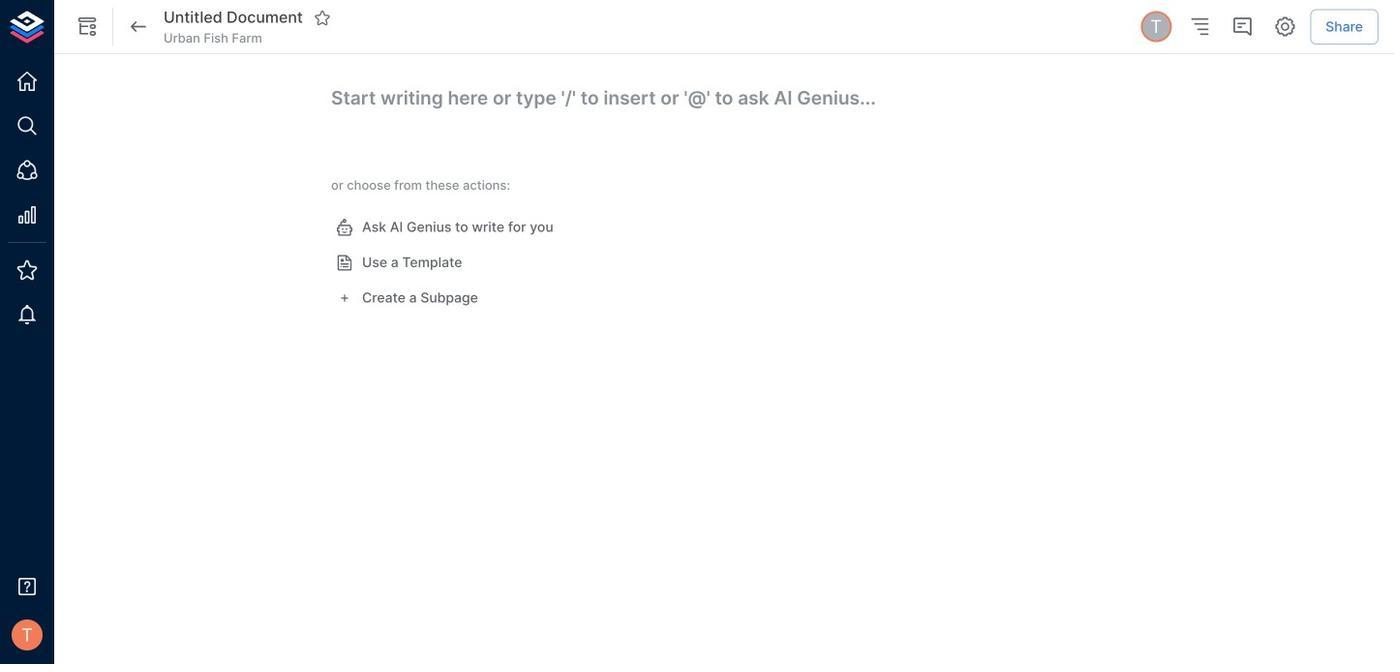 Task type: vqa. For each thing, say whether or not it's contained in the screenshot.
the bottommost Marketing Team
no



Task type: describe. For each thing, give the bounding box(es) containing it.
settings image
[[1273, 15, 1297, 38]]

comments image
[[1231, 15, 1254, 38]]

show wiki image
[[76, 15, 99, 38]]

favorite image
[[314, 9, 331, 27]]



Task type: locate. For each thing, give the bounding box(es) containing it.
go back image
[[127, 15, 150, 38]]

table of contents image
[[1188, 15, 1211, 38]]



